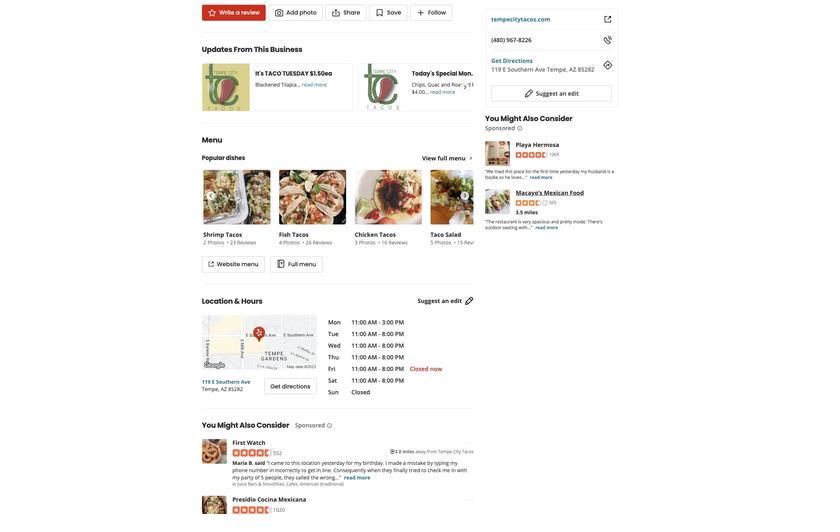 Task type: describe. For each thing, give the bounding box(es) containing it.
more for the read more link related to mexican
[[547, 225, 558, 231]]

menu for website menu
[[241, 260, 258, 269]]

watch
[[247, 439, 265, 447]]

very
[[523, 219, 531, 225]]

yesterday inside "i came to this location yesterday for my birthday. i made a mistake by typing my phone number in incorrectly to get in line. consequently when they finally tried to check me in with my party of 5 people, they called the wrong…"
[[322, 460, 345, 467]]

sponsored for 16 info v2 icon
[[485, 124, 515, 132]]

11:00 for wed
[[351, 342, 366, 350]]

read more inside updates from this business element
[[430, 88, 455, 95]]

hours
[[241, 296, 263, 307]]

food
[[570, 189, 584, 197]]

maria b. said
[[232, 460, 265, 467]]

directions
[[282, 382, 310, 391]]

previous image
[[206, 191, 214, 200]]

mon.
[[459, 70, 473, 78]]

miles for 2.0
[[403, 449, 414, 455]]

suggest an edit inside button
[[536, 90, 579, 98]]

2 horizontal spatial to
[[421, 467, 426, 474]]

the inside "i came to this location yesterday for my birthday. i made a mistake by typing my phone number in incorrectly to get in line. consequently when they finally tried to check me in with my party of 5 people, they called the wrong…"
[[311, 474, 319, 481]]

in right the me
[[451, 467, 456, 474]]

8:00 for thu
[[382, 353, 394, 361]]

85282 inside '119 e southern ave tempe, az 85282'
[[228, 386, 243, 393]]

tempe
[[438, 449, 452, 455]]

85282 inside get directions 119 e southern ave tempe, az 85282
[[578, 66, 595, 74]]

restaurant
[[496, 219, 517, 225]]

16 info v2 image
[[517, 126, 523, 131]]

pm for sat
[[395, 377, 404, 385]]

review
[[241, 8, 260, 17]]

8:00 for sat
[[382, 377, 394, 385]]

consider for 16 info v2 icon
[[540, 114, 573, 124]]

macayo's
[[516, 189, 542, 197]]

presidio cocina mexicana
[[232, 496, 306, 504]]

view full menu link
[[422, 154, 474, 162]]

24 share v2 image
[[332, 8, 341, 17]]

location
[[202, 296, 233, 307]]

- for sat
[[379, 377, 381, 385]]

it's taco tuesday $1.50ea image
[[202, 64, 250, 111]]

2 vertical spatial read more link
[[344, 474, 370, 481]]

is inside "we tried this place for the first time yesterday my husband is a foodie so he loves…"
[[607, 169, 611, 175]]

taco
[[265, 70, 281, 78]]

e inside '119 e southern ave tempe, az 85282'
[[212, 379, 215, 386]]

tilapia…
[[281, 81, 301, 88]]

you for 16 info v2 image on the left of page
[[202, 420, 216, 431]]

and inside chips, guac and roasted red salsa $4.00…
[[441, 81, 450, 88]]

so
[[499, 174, 504, 181]]

(480)
[[492, 36, 505, 44]]

taco salad image
[[430, 170, 497, 225]]

foodie
[[485, 174, 498, 181]]

read more link for mexican
[[536, 225, 558, 231]]

popular dishes
[[202, 154, 245, 162]]

share
[[343, 8, 360, 17]]

16 reviews
[[381, 239, 408, 246]]

8:00 for wed
[[382, 342, 394, 350]]

tue
[[328, 330, 339, 338]]

get for get directions
[[270, 382, 281, 391]]

4.5 star rating image for 1065
[[516, 152, 548, 158]]

24 save outline v2 image
[[375, 8, 384, 17]]

chips,
[[412, 81, 426, 88]]

closed for closed now
[[410, 365, 429, 373]]

read more link for hermosa
[[530, 174, 553, 181]]

when
[[367, 467, 381, 474]]

full menu
[[288, 260, 316, 269]]

follow button
[[410, 5, 452, 21]]

tempecitytacos.com link
[[492, 15, 550, 23]]

tried inside "we tried this place for the first time yesterday my husband is a foodie so he loves…"
[[495, 169, 504, 175]]

24 pencil v2 image inside the "location & hours" element
[[465, 297, 474, 306]]

a inside "we tried this place for the first time yesterday my husband is a foodie so he loves…"
[[612, 169, 614, 175]]

24 add v2 image
[[417, 8, 425, 17]]

get directions
[[270, 382, 310, 391]]

24 external link v2 image
[[603, 15, 612, 24]]

8:00 for tue
[[382, 330, 394, 338]]

shrimp tacos 2 photos
[[203, 231, 242, 246]]

"i
[[266, 460, 270, 467]]

pm for wed
[[395, 342, 404, 350]]

15 reviews
[[457, 239, 483, 246]]

3-
[[474, 70, 481, 78]]

1 horizontal spatial they
[[382, 467, 392, 474]]

get directions link
[[492, 57, 533, 65]]

a inside write a review link
[[236, 8, 240, 17]]

2 horizontal spatial menu
[[449, 154, 466, 162]]

shrimp
[[203, 231, 224, 239]]

for inside "i came to this location yesterday for my birthday. i made a mistake by typing my phone number in incorrectly to get in line. consequently when they finally tried to check me in with my party of 5 people, they called the wrong…"
[[346, 460, 353, 467]]

3.5 star rating image
[[516, 200, 548, 206]]

am for wed
[[368, 342, 377, 350]]

read down guac
[[430, 88, 441, 95]]

11:00 am - 8:00 pm for tue
[[351, 330, 404, 338]]

more for the bottommost the read more link
[[357, 474, 370, 481]]

first watch
[[232, 439, 265, 447]]

there's
[[588, 219, 603, 225]]

$1.50ea
[[310, 70, 332, 78]]

macayo's mexican food link
[[516, 189, 584, 197]]

read inside it's taco tuesday $1.50ea blackened tilapia… read more
[[302, 81, 313, 88]]

updates from this business element
[[190, 32, 509, 111]]

photos for chicken
[[359, 239, 376, 246]]

reviews for taco salad
[[464, 239, 483, 246]]

you might also consider for 16 info v2 image on the left of page
[[202, 420, 289, 431]]

suggest inside suggest an edit button
[[536, 90, 558, 98]]

suggest an edit inside the "location & hours" element
[[418, 297, 462, 305]]

16 external link v2 image
[[208, 261, 214, 267]]

my inside "we tried this place for the first time yesterday my husband is a foodie so he loves…"
[[581, 169, 587, 175]]

with
[[457, 467, 467, 474]]

read down consequently
[[344, 474, 356, 481]]

salsa
[[483, 81, 495, 88]]

2.0
[[395, 449, 401, 455]]

taco
[[430, 231, 444, 239]]

away
[[415, 449, 426, 455]]

edit inside button
[[568, 90, 579, 98]]

26
[[306, 239, 312, 246]]

might for 16 info v2 icon
[[501, 114, 522, 124]]

24 directions v2 image
[[603, 61, 612, 70]]

this
[[254, 44, 269, 55]]

birthday.
[[363, 460, 384, 467]]

an inside button
[[560, 90, 567, 98]]

save button
[[369, 5, 407, 21]]

11:00 for fri
[[351, 365, 366, 373]]

11:00 for tue
[[351, 330, 366, 338]]

"we
[[485, 169, 494, 175]]

(traditional)
[[320, 481, 344, 488]]

b.
[[249, 460, 253, 467]]

505
[[549, 199, 557, 206]]

menu element
[[190, 123, 499, 273]]

my down phone
[[232, 474, 240, 481]]

24 more v2 image for first watch
[[465, 439, 474, 448]]

guac
[[428, 81, 440, 88]]

24 menu v2 image
[[277, 260, 285, 268]]

0 horizontal spatial to
[[285, 460, 290, 467]]

tried inside "i came to this location yesterday for my birthday. i made a mistake by typing my phone number in incorrectly to get in line. consequently when they finally tried to check me in with my party of 5 people, they called the wrong…"
[[409, 467, 420, 474]]

thu
[[328, 353, 339, 361]]

119 e southern ave tempe, az 85282
[[202, 379, 250, 393]]

pm for tue
[[395, 330, 404, 338]]

macayo's mexican food
[[516, 189, 584, 197]]

blackened
[[255, 81, 280, 88]]

pm for fri
[[395, 365, 404, 373]]

the inside "we tried this place for the first time yesterday my husband is a foodie so he loves…"
[[533, 169, 540, 175]]

updates from this business
[[202, 44, 302, 55]]

am for fri
[[368, 365, 377, 373]]

typing
[[434, 460, 449, 467]]

presidio cocina mexicana image
[[202, 496, 227, 514]]

first
[[541, 169, 549, 175]]

tempe, inside get directions 119 e southern ave tempe, az 85282
[[547, 66, 568, 74]]

e inside get directions 119 e southern ave tempe, az 85282
[[503, 66, 506, 74]]

- for fri
[[379, 365, 381, 373]]

23 reviews
[[230, 239, 256, 246]]

full menu link
[[270, 257, 322, 273]]

view full menu
[[422, 154, 466, 162]]

4.5 star rating image for 1020
[[232, 507, 272, 514]]

it's
[[255, 70, 264, 78]]

reviews for fish tacos
[[313, 239, 332, 246]]

number
[[249, 467, 268, 474]]

location & hours element
[[190, 284, 485, 397]]

ave inside get directions 119 e southern ave tempe, az 85282
[[535, 66, 546, 74]]

- for mon
[[379, 319, 381, 327]]

dishes
[[226, 154, 245, 162]]

mexican
[[544, 189, 568, 197]]

location
[[301, 460, 320, 467]]

wrong…"
[[320, 474, 341, 481]]

sat
[[328, 377, 337, 385]]

read more for the read more link related to mexican
[[536, 225, 558, 231]]

8:00 for fri
[[382, 365, 394, 373]]

popular
[[202, 154, 225, 162]]

also for 16 info v2 image on the left of page
[[240, 420, 255, 431]]

incorrectly
[[275, 467, 300, 474]]

1 horizontal spatial &
[[258, 481, 261, 488]]

pm for thu
[[395, 353, 404, 361]]

today's special mon. 3-23
[[412, 70, 487, 78]]

11:00 for mon
[[351, 319, 366, 327]]

16 info v2 image
[[327, 423, 332, 429]]

line.
[[322, 467, 332, 474]]

juice
[[237, 481, 247, 488]]

first watch image
[[202, 439, 227, 464]]

loves…"
[[512, 174, 527, 181]]

roasted
[[451, 81, 471, 88]]



Task type: vqa. For each thing, say whether or not it's contained in the screenshot.
Escape Games
no



Task type: locate. For each thing, give the bounding box(es) containing it.
in up people,
[[269, 467, 274, 474]]

previous image
[[206, 83, 214, 92]]

0 horizontal spatial might
[[217, 420, 238, 431]]

0 vertical spatial the
[[533, 169, 540, 175]]

am for mon
[[368, 319, 377, 327]]

az down 119 e southern ave link
[[221, 386, 227, 393]]

cocina
[[257, 496, 277, 504]]

6 11:00 from the top
[[351, 377, 366, 385]]

more
[[314, 81, 327, 88], [442, 88, 455, 95], [541, 174, 553, 181], [547, 225, 558, 231], [357, 474, 370, 481]]

fish tacos image
[[279, 170, 346, 225]]

1 reviews from the left
[[237, 239, 256, 246]]

2 pm from the top
[[395, 330, 404, 338]]

az up suggest an edit button
[[569, 66, 577, 74]]

4 - from the top
[[379, 353, 381, 361]]

tacos up 23 reviews
[[226, 231, 242, 239]]

24 more v2 image up "with"
[[465, 439, 474, 448]]

0 vertical spatial you might also consider
[[485, 114, 573, 124]]

photos for fish
[[283, 239, 300, 246]]

ave inside '119 e southern ave tempe, az 85282'
[[241, 379, 250, 386]]

2 horizontal spatial a
[[612, 169, 614, 175]]

1 horizontal spatial suggest an edit
[[536, 90, 579, 98]]

photos inside shrimp tacos 2 photos
[[208, 239, 224, 246]]

consider for 16 info v2 image on the left of page
[[257, 420, 289, 431]]

az
[[569, 66, 577, 74], [221, 386, 227, 393]]

4 photos from the left
[[435, 239, 451, 246]]

get down (480)
[[492, 57, 502, 65]]

15
[[457, 239, 463, 246]]

tacos right city
[[462, 449, 474, 455]]

fish
[[279, 231, 291, 239]]

tacos inside the chicken tacos 3 photos
[[379, 231, 396, 239]]

0 horizontal spatial you
[[202, 420, 216, 431]]

might for 16 info v2 image on the left of page
[[217, 420, 238, 431]]

they down incorrectly
[[284, 474, 294, 481]]

2 next image from the top
[[461, 191, 469, 200]]

reviews right 15
[[464, 239, 483, 246]]

23 up "salsa"
[[481, 70, 487, 78]]

1 pm from the top
[[395, 319, 404, 327]]

1 horizontal spatial yesterday
[[560, 169, 580, 175]]

1 vertical spatial edit
[[451, 297, 462, 305]]

11:00 for sat
[[351, 377, 366, 385]]

e
[[503, 66, 506, 74], [212, 379, 215, 386]]

$4.00…
[[412, 88, 429, 95]]

maria
[[232, 460, 247, 467]]

2 reviews from the left
[[313, 239, 332, 246]]

you down "salsa"
[[485, 114, 499, 124]]

this inside "we tried this place for the first time yesterday my husband is a foodie so he loves…"
[[505, 169, 513, 175]]

1 horizontal spatial you
[[485, 114, 499, 124]]

am for thu
[[368, 353, 377, 361]]

1 vertical spatial get
[[270, 382, 281, 391]]

5 inside taco salad 5 photos
[[430, 239, 433, 246]]

4 8:00 from the top
[[382, 365, 394, 373]]

1 horizontal spatial e
[[503, 66, 506, 74]]

yesterday right time
[[560, 169, 580, 175]]

3 8:00 from the top
[[382, 353, 394, 361]]

add
[[286, 8, 298, 17]]

23 up website menu link on the left of the page
[[230, 239, 236, 246]]

tacos up 16
[[379, 231, 396, 239]]

more inside it's taco tuesday $1.50ea blackened tilapia… read more
[[314, 81, 327, 88]]

1 am from the top
[[368, 319, 377, 327]]

suggest inside suggest an edit link
[[418, 297, 440, 305]]

119 e southern ave link
[[202, 379, 250, 386]]

read more link up "macayo's mexican food"
[[530, 174, 553, 181]]

0 horizontal spatial az
[[221, 386, 227, 393]]

playa hermosa
[[516, 141, 559, 149]]

today's special mon. 3-23 image
[[359, 64, 406, 111]]

1 horizontal spatial ave
[[535, 66, 546, 74]]

bars
[[248, 481, 257, 488]]

reviews right 26
[[313, 239, 332, 246]]

0 horizontal spatial for
[[346, 460, 353, 467]]

special
[[436, 70, 457, 78]]

5 pm from the top
[[395, 365, 404, 373]]

1 vertical spatial az
[[221, 386, 227, 393]]

directions
[[503, 57, 533, 65]]

my up consequently
[[354, 460, 362, 467]]

chicken tacos image
[[355, 170, 422, 225]]

american
[[300, 481, 319, 488]]

tacos for chicken tacos
[[379, 231, 396, 239]]

11:00 am - 8:00 pm
[[351, 330, 404, 338], [351, 342, 404, 350], [351, 353, 404, 361], [351, 365, 404, 373], [351, 377, 404, 385]]

5 down taco on the top of page
[[430, 239, 433, 246]]

menu right full
[[299, 260, 316, 269]]

3 11:00 am - 8:00 pm from the top
[[351, 353, 404, 361]]

more down $1.50ea
[[314, 81, 327, 88]]

1 horizontal spatial also
[[523, 114, 539, 124]]

updates
[[202, 44, 232, 55]]

11:00 am - 8:00 pm for wed
[[351, 342, 404, 350]]

read more left pretty
[[536, 225, 558, 231]]

- for thu
[[379, 353, 381, 361]]

0 vertical spatial southern
[[508, 66, 534, 74]]

0 vertical spatial 24 more v2 image
[[465, 439, 474, 448]]

add photo
[[286, 8, 316, 17]]

0 vertical spatial edit
[[568, 90, 579, 98]]

2 24 more v2 image from the top
[[465, 496, 474, 504]]

1065
[[549, 151, 559, 158]]

read down the tuesday
[[302, 81, 313, 88]]

a up finally
[[403, 460, 406, 467]]

chicken tacos 3 photos
[[355, 231, 396, 246]]

closed right the sun
[[351, 388, 370, 396]]

might
[[501, 114, 522, 124], [217, 420, 238, 431]]

2 8:00 from the top
[[382, 342, 394, 350]]

0 vertical spatial miles
[[524, 209, 538, 216]]

photos for taco
[[435, 239, 451, 246]]

"the restaurant is very spacious and pretty inside. there's outdoor seating with…"
[[485, 219, 603, 231]]

0 vertical spatial ave
[[535, 66, 546, 74]]

24 more v2 image for presidio cocina mexicana
[[465, 496, 474, 504]]

3 am from the top
[[368, 342, 377, 350]]

1 vertical spatial you might also consider
[[202, 420, 289, 431]]

you might also consider
[[485, 114, 573, 124], [202, 420, 289, 431]]

2 vertical spatial 4.5 star rating image
[[232, 507, 272, 514]]

0 vertical spatial az
[[569, 66, 577, 74]]

0 vertical spatial an
[[560, 90, 567, 98]]

shrimp tacos image
[[203, 170, 270, 225]]

85282
[[578, 66, 595, 74], [228, 386, 243, 393]]

- for wed
[[379, 342, 381, 350]]

also up playa hermosa
[[523, 114, 539, 124]]

1 11:00 from the top
[[351, 319, 366, 327]]

11:00 am - 8:00 pm for fri
[[351, 365, 404, 373]]

0 horizontal spatial tempe,
[[202, 386, 220, 393]]

photos down chicken
[[359, 239, 376, 246]]

1 horizontal spatial a
[[403, 460, 406, 467]]

14 chevron right outline image
[[469, 156, 474, 161]]

get left 'directions'
[[270, 382, 281, 391]]

and left pretty
[[551, 219, 559, 225]]

24 pencil v2 image
[[525, 89, 533, 98], [465, 297, 474, 306]]

photos inside taco salad 5 photos
[[435, 239, 451, 246]]

1 next image from the top
[[461, 83, 469, 92]]

said
[[255, 460, 265, 467]]

1 vertical spatial and
[[551, 219, 559, 225]]

photos inside fish tacos 4 photos
[[283, 239, 300, 246]]

more down the roasted
[[442, 88, 455, 95]]

3 reviews from the left
[[389, 239, 408, 246]]

fish tacos 4 photos
[[279, 231, 309, 246]]

0 vertical spatial might
[[501, 114, 522, 124]]

business
[[270, 44, 302, 55]]

you might also consider for 16 info v2 icon
[[485, 114, 573, 124]]

0 horizontal spatial 85282
[[228, 386, 243, 393]]

0 vertical spatial yesterday
[[560, 169, 580, 175]]

- for tue
[[379, 330, 381, 338]]

southern
[[508, 66, 534, 74], [216, 379, 240, 386]]

0 vertical spatial next image
[[461, 83, 469, 92]]

5 am from the top
[[368, 365, 377, 373]]

suggest
[[536, 90, 558, 98], [418, 297, 440, 305]]

1 vertical spatial you
[[202, 420, 216, 431]]

menu
[[449, 154, 466, 162], [241, 260, 258, 269], [299, 260, 316, 269]]

24 phone v2 image
[[603, 36, 612, 44]]

presidio
[[232, 496, 256, 504]]

get for get directions 119 e southern ave tempe, az 85282
[[492, 57, 502, 65]]

3 - from the top
[[379, 342, 381, 350]]

miles down "3.5 star rating" image
[[524, 209, 538, 216]]

0 horizontal spatial miles
[[403, 449, 414, 455]]

get
[[308, 467, 315, 474]]

0 horizontal spatial get
[[270, 382, 281, 391]]

1 vertical spatial 85282
[[228, 386, 243, 393]]

a right 'husband' at the right top
[[612, 169, 614, 175]]

1 vertical spatial 23
[[230, 239, 236, 246]]

1 horizontal spatial 24 pencil v2 image
[[525, 89, 533, 98]]

1 photos from the left
[[208, 239, 224, 246]]

5 inside "i came to this location yesterday for my birthday. i made a mistake by typing my phone number in incorrectly to get in line. consequently when they finally tried to check me in with my party of 5 people, they called the wrong…"
[[261, 474, 264, 481]]

5 11:00 am - 8:00 pm from the top
[[351, 377, 404, 385]]

1 horizontal spatial consider
[[540, 114, 573, 124]]

1020
[[273, 507, 285, 514]]

1 vertical spatial southern
[[216, 379, 240, 386]]

tacos for fish tacos
[[292, 231, 309, 239]]

2 - from the top
[[379, 330, 381, 338]]

read more link left pretty
[[536, 225, 558, 231]]

0 horizontal spatial sponsored
[[295, 422, 325, 430]]

3 photos from the left
[[359, 239, 376, 246]]

5 - from the top
[[379, 365, 381, 373]]

you might also consider up 16 info v2 icon
[[485, 114, 573, 124]]

3 pm from the top
[[395, 342, 404, 350]]

1 horizontal spatial menu
[[299, 260, 316, 269]]

0 horizontal spatial yesterday
[[322, 460, 345, 467]]

menu for full menu
[[299, 260, 316, 269]]

an inside the "location & hours" element
[[442, 297, 449, 305]]

map image
[[202, 315, 317, 370]]

1 vertical spatial an
[[442, 297, 449, 305]]

reviews for chicken tacos
[[389, 239, 408, 246]]

24 star v2 image
[[208, 8, 216, 17]]

tried
[[495, 169, 504, 175], [409, 467, 420, 474]]

is left very
[[518, 219, 521, 225]]

also up first watch at bottom left
[[240, 420, 255, 431]]

mistake
[[407, 460, 426, 467]]

(480) 967-8226
[[492, 36, 532, 44]]

suggest an edit link
[[418, 297, 474, 306]]

4.5 star rating image down presidio
[[232, 507, 272, 514]]

tempe, down 119 e southern ave link
[[202, 386, 220, 393]]

24 pencil v2 image inside suggest an edit button
[[525, 89, 533, 98]]

1 horizontal spatial miles
[[524, 209, 538, 216]]

next image for previous icon
[[461, 83, 469, 92]]

photos down shrimp
[[208, 239, 224, 246]]

6 pm from the top
[[395, 377, 404, 385]]

is right 'husband' at the right top
[[607, 169, 611, 175]]

tried right "we
[[495, 169, 504, 175]]

0 horizontal spatial they
[[284, 474, 294, 481]]

24 more v2 image down "with"
[[465, 496, 474, 504]]

menu right the website
[[241, 260, 258, 269]]

to up incorrectly
[[285, 460, 290, 467]]

am for tue
[[368, 330, 377, 338]]

6 am from the top
[[368, 377, 377, 385]]

1 horizontal spatial get
[[492, 57, 502, 65]]

1 vertical spatial read more link
[[536, 225, 558, 231]]

southern inside '119 e southern ave tempe, az 85282'
[[216, 379, 240, 386]]

yesterday
[[560, 169, 580, 175], [322, 460, 345, 467]]

0 vertical spatial suggest an edit
[[536, 90, 579, 98]]

11:00 right "sat"
[[351, 377, 366, 385]]

1 vertical spatial miles
[[403, 449, 414, 455]]

0 vertical spatial tempe,
[[547, 66, 568, 74]]

more for the read more link corresponding to hermosa
[[541, 174, 553, 181]]

0 vertical spatial sponsored
[[485, 124, 515, 132]]

119 inside '119 e southern ave tempe, az 85282'
[[202, 379, 211, 386]]

suggest an edit
[[536, 90, 579, 98], [418, 297, 462, 305]]

sponsored left 16 info v2 icon
[[485, 124, 515, 132]]

in left juice
[[232, 481, 236, 488]]

tacos for shrimp tacos
[[226, 231, 242, 239]]

hermosa
[[533, 141, 559, 149]]

salad
[[445, 231, 461, 239]]

check
[[428, 467, 441, 474]]

reviews right 16
[[389, 239, 408, 246]]

taco salad 5 photos
[[430, 231, 461, 246]]

read more up "macayo's mexican food"
[[530, 174, 553, 181]]

read more link down consequently
[[344, 474, 370, 481]]

5 right of
[[261, 474, 264, 481]]

get directions 119 e southern ave tempe, az 85282
[[492, 57, 595, 74]]

sun
[[328, 388, 339, 396]]

edit inside the "location & hours" element
[[451, 297, 462, 305]]

1 horizontal spatial an
[[560, 90, 567, 98]]

my up "with"
[[450, 460, 458, 467]]

also for 16 info v2 icon
[[523, 114, 539, 124]]

from
[[234, 44, 253, 55]]

0 horizontal spatial &
[[234, 296, 240, 307]]

for up consequently
[[346, 460, 353, 467]]

26 reviews
[[306, 239, 332, 246]]

next image
[[461, 83, 469, 92], [461, 191, 469, 200]]

1 8:00 from the top
[[382, 330, 394, 338]]

next image left macayo's mexican food image
[[461, 191, 469, 200]]

miles for 3.5
[[524, 209, 538, 216]]

to up the called
[[302, 467, 306, 474]]

a
[[236, 8, 240, 17], [612, 169, 614, 175], [403, 460, 406, 467]]

tempe,
[[547, 66, 568, 74], [202, 386, 220, 393]]

0 vertical spatial tried
[[495, 169, 504, 175]]

11:00
[[351, 319, 366, 327], [351, 330, 366, 338], [351, 342, 366, 350], [351, 353, 366, 361], [351, 365, 366, 373], [351, 377, 366, 385]]

1 horizontal spatial edit
[[568, 90, 579, 98]]

11:00 am - 8:00 pm for sat
[[351, 377, 404, 385]]

macayo's mexican food image
[[485, 189, 510, 214]]

am for sat
[[368, 377, 377, 385]]

11:00 for thu
[[351, 353, 366, 361]]

me
[[442, 467, 450, 474]]

miles right 2.0
[[403, 449, 414, 455]]

0 vertical spatial 4.5 star rating image
[[516, 152, 548, 158]]

2 11:00 am - 8:00 pm from the top
[[351, 342, 404, 350]]

0 vertical spatial 24 pencil v2 image
[[525, 89, 533, 98]]

0 horizontal spatial a
[[236, 8, 240, 17]]

tacos inside fish tacos 4 photos
[[292, 231, 309, 239]]

in juice bars & smoothies, cafes, american (traditional)
[[232, 481, 344, 488]]

0 horizontal spatial you might also consider
[[202, 420, 289, 431]]

of
[[255, 474, 260, 481]]

phone
[[232, 467, 248, 474]]

and inside the "the restaurant is very spacious and pretty inside. there's outdoor seating with…"
[[551, 219, 559, 225]]

0 vertical spatial a
[[236, 8, 240, 17]]

my left 'husband' at the right top
[[581, 169, 587, 175]]

119 inside get directions 119 e southern ave tempe, az 85282
[[492, 66, 501, 74]]

1 vertical spatial yesterday
[[322, 460, 345, 467]]

0 horizontal spatial an
[[442, 297, 449, 305]]

read more down consequently
[[344, 474, 370, 481]]

read more for the read more link corresponding to hermosa
[[530, 174, 553, 181]]

reviews for shrimp tacos
[[237, 239, 256, 246]]

southern inside get directions 119 e southern ave tempe, az 85282
[[508, 66, 534, 74]]

in
[[269, 467, 274, 474], [317, 467, 321, 474], [451, 467, 456, 474], [232, 481, 236, 488]]

this
[[505, 169, 513, 175], [291, 460, 300, 467]]

website
[[217, 260, 240, 269]]

tacos inside shrimp tacos 2 photos
[[226, 231, 242, 239]]

23 inside menu element
[[230, 239, 236, 246]]

and
[[441, 81, 450, 88], [551, 219, 559, 225]]

0 vertical spatial e
[[503, 66, 506, 74]]

sponsored left 16 info v2 image on the left of page
[[295, 422, 325, 430]]

save
[[387, 8, 401, 17]]

get inside get directions link
[[270, 382, 281, 391]]

4 11:00 from the top
[[351, 353, 366, 361]]

a right write
[[236, 8, 240, 17]]

read more down guac
[[430, 88, 455, 95]]

website menu link
[[202, 257, 265, 273]]

4 pm from the top
[[395, 353, 404, 361]]

1 vertical spatial next image
[[461, 191, 469, 200]]

get inside get directions 119 e southern ave tempe, az 85282
[[492, 57, 502, 65]]

more left pretty
[[547, 225, 558, 231]]

0 vertical spatial read more link
[[530, 174, 553, 181]]

full
[[288, 260, 298, 269]]

& right bars
[[258, 481, 261, 488]]

pm for mon
[[395, 319, 404, 327]]

1 horizontal spatial tried
[[495, 169, 504, 175]]

3 11:00 from the top
[[351, 342, 366, 350]]

3:00
[[382, 319, 394, 327]]

5 8:00 from the top
[[382, 377, 394, 385]]

4.5 star rating image up b.
[[232, 450, 272, 457]]

0 vertical spatial 85282
[[578, 66, 595, 74]]

az inside '119 e southern ave tempe, az 85282'
[[221, 386, 227, 393]]

1 vertical spatial ave
[[241, 379, 250, 386]]

1 horizontal spatial southern
[[508, 66, 534, 74]]

tempe, up suggest an edit button
[[547, 66, 568, 74]]

0 horizontal spatial 119
[[202, 379, 211, 386]]

for inside "we tried this place for the first time yesterday my husband is a foodie so he loves…"
[[526, 169, 532, 175]]

4 am from the top
[[368, 353, 377, 361]]

you up first watch image
[[202, 420, 216, 431]]

consider up watch
[[257, 420, 289, 431]]

menu left 14 chevron right outline image
[[449, 154, 466, 162]]

5 11:00 from the top
[[351, 365, 366, 373]]

1 vertical spatial &
[[258, 481, 261, 488]]

0 horizontal spatial suggest an edit
[[418, 297, 462, 305]]

red
[[472, 81, 481, 88]]

chips, guac and roasted red salsa $4.00…
[[412, 81, 495, 95]]

& left the hours
[[234, 296, 240, 307]]

consider down suggest an edit button
[[540, 114, 573, 124]]

photos for shrimp
[[208, 239, 224, 246]]

2 11:00 from the top
[[351, 330, 366, 338]]

1 vertical spatial might
[[217, 420, 238, 431]]

1 - from the top
[[379, 319, 381, 327]]

to
[[285, 460, 290, 467], [302, 467, 306, 474], [421, 467, 426, 474]]

4.5 star rating image for 552
[[232, 450, 272, 457]]

sponsored for 16 info v2 image on the left of page
[[295, 422, 325, 430]]

1 vertical spatial 4.5 star rating image
[[232, 450, 272, 457]]

this inside "i came to this location yesterday for my birthday. i made a mistake by typing my phone number in incorrectly to get in line. consequently when they finally tried to check me in with my party of 5 people, they called the wrong…"
[[291, 460, 300, 467]]

sponsored
[[485, 124, 515, 132], [295, 422, 325, 430]]

he
[[505, 174, 510, 181]]

1 horizontal spatial to
[[302, 467, 306, 474]]

you might also consider up first watch at bottom left
[[202, 420, 289, 431]]

outdoor
[[485, 225, 502, 231]]

1 horizontal spatial 85282
[[578, 66, 595, 74]]

2 photos from the left
[[283, 239, 300, 246]]

16 marker v2 image
[[389, 449, 395, 455]]

is
[[607, 169, 611, 175], [518, 219, 521, 225]]

24 camera v2 image
[[275, 8, 283, 17]]

is inside the "the restaurant is very spacious and pretty inside. there's outdoor seating with…"
[[518, 219, 521, 225]]

chicken
[[355, 231, 378, 239]]

might up 16 info v2 icon
[[501, 114, 522, 124]]

more up "macayo's mexican food"
[[541, 174, 553, 181]]

playa
[[516, 141, 532, 149]]

1 horizontal spatial sponsored
[[485, 124, 515, 132]]

photos down fish
[[283, 239, 300, 246]]

1 vertical spatial sponsored
[[295, 422, 325, 430]]

11:00 right mon
[[351, 319, 366, 327]]

tried down mistake at bottom
[[409, 467, 420, 474]]

4 reviews from the left
[[464, 239, 483, 246]]

first watch link
[[232, 439, 265, 447]]

next image left "red"
[[461, 83, 469, 92]]

write a review
[[219, 8, 260, 17]]

0 vertical spatial 23
[[481, 70, 487, 78]]

get directions link
[[264, 379, 317, 395]]

write
[[219, 8, 234, 17]]

85282 left "24 directions v2" icon
[[578, 66, 595, 74]]

yesterday up the line. at the bottom left of the page
[[322, 460, 345, 467]]

11:00 right wed
[[351, 342, 366, 350]]

0 horizontal spatial 23
[[230, 239, 236, 246]]

this up incorrectly
[[291, 460, 300, 467]]

and down special
[[441, 81, 450, 88]]

1 vertical spatial the
[[311, 474, 319, 481]]

0 vertical spatial suggest
[[536, 90, 558, 98]]

the down get
[[311, 474, 319, 481]]

people,
[[265, 474, 283, 481]]

a inside "i came to this location yesterday for my birthday. i made a mistake by typing my phone number in incorrectly to get in line. consequently when they finally tried to check me in with my party of 5 people, they called the wrong…"
[[403, 460, 406, 467]]

read more for the bottommost the read more link
[[344, 474, 370, 481]]

1 horizontal spatial 5
[[430, 239, 433, 246]]

presidio cocina mexicana link
[[232, 496, 306, 504]]

4.5 star rating image down playa hermosa
[[516, 152, 548, 158]]

this right so
[[505, 169, 513, 175]]

1 horizontal spatial 23
[[481, 70, 487, 78]]

1 vertical spatial they
[[284, 474, 294, 481]]

for right place
[[526, 169, 532, 175]]

more down "when"
[[357, 474, 370, 481]]

1 vertical spatial a
[[612, 169, 614, 175]]

11:00 am - 8:00 pm for thu
[[351, 353, 404, 361]]

"the
[[485, 219, 495, 225]]

0 vertical spatial you
[[485, 114, 499, 124]]

the left first
[[533, 169, 540, 175]]

playa hermosa image
[[485, 141, 510, 166]]

closed left now
[[410, 365, 429, 373]]

closed for closed
[[351, 388, 370, 396]]

1 11:00 am - 8:00 pm from the top
[[351, 330, 404, 338]]

az inside get directions 119 e southern ave tempe, az 85282
[[569, 66, 577, 74]]

next image for previous image
[[461, 191, 469, 200]]

11:00 right thu
[[351, 353, 366, 361]]

6 - from the top
[[379, 377, 381, 385]]

4 11:00 am - 8:00 pm from the top
[[351, 365, 404, 373]]

0 horizontal spatial 5
[[261, 474, 264, 481]]

1 vertical spatial tempe,
[[202, 386, 220, 393]]

read right "with…""
[[536, 225, 546, 231]]

0 horizontal spatial is
[[518, 219, 521, 225]]

reviews up website menu
[[237, 239, 256, 246]]

tempe, inside '119 e southern ave tempe, az 85282'
[[202, 386, 220, 393]]

4.5 star rating image
[[516, 152, 548, 158], [232, 450, 272, 457], [232, 507, 272, 514]]

they
[[382, 467, 392, 474], [284, 474, 294, 481]]

1 vertical spatial closed
[[351, 388, 370, 396]]

photos down taco on the top of page
[[435, 239, 451, 246]]

0 vertical spatial they
[[382, 467, 392, 474]]

0 horizontal spatial and
[[441, 81, 450, 88]]

yesterday inside "we tried this place for the first time yesterday my husband is a foodie so he loves…"
[[560, 169, 580, 175]]

view
[[422, 154, 436, 162]]

2 am from the top
[[368, 330, 377, 338]]

8226
[[519, 36, 532, 44]]

24 more v2 image
[[465, 439, 474, 448], [465, 496, 474, 504]]

1 vertical spatial is
[[518, 219, 521, 225]]

23 inside updates from this business element
[[481, 70, 487, 78]]

in right get
[[317, 467, 321, 474]]

to down mistake at bottom
[[421, 467, 426, 474]]

0 horizontal spatial suggest
[[418, 297, 440, 305]]

they down i
[[382, 467, 392, 474]]

you for 16 info v2 icon
[[485, 114, 499, 124]]

photos inside the chicken tacos 3 photos
[[359, 239, 376, 246]]

1 24 more v2 image from the top
[[465, 439, 474, 448]]

0 vertical spatial and
[[441, 81, 450, 88]]

read left first
[[530, 174, 540, 181]]



